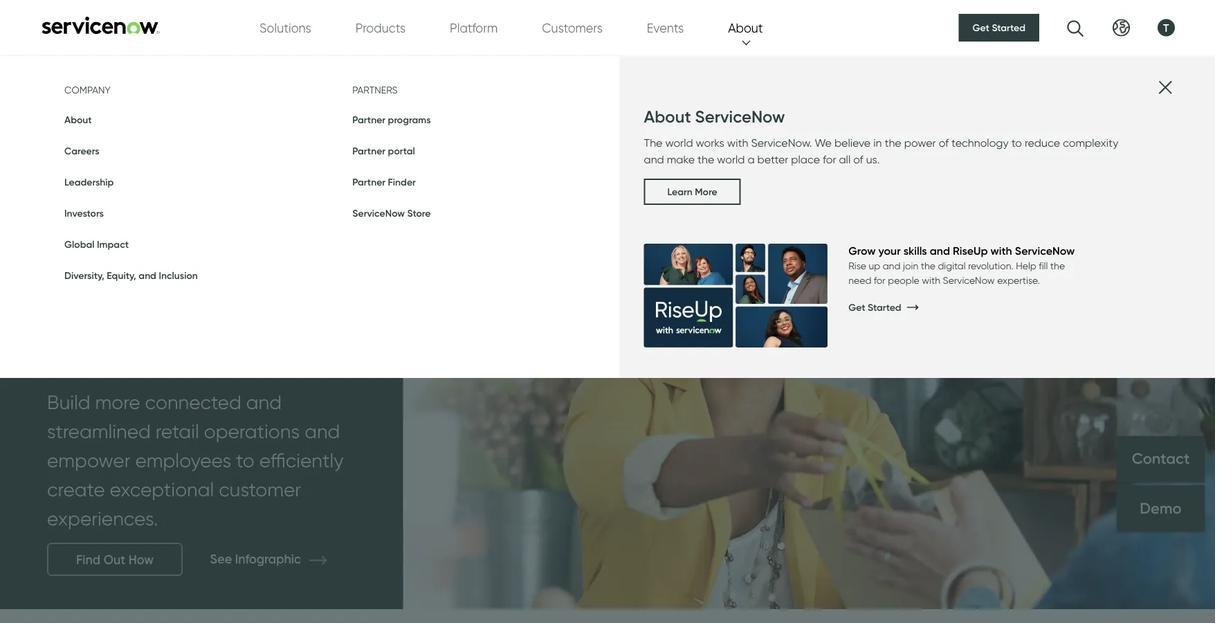 Task type: describe. For each thing, give the bounding box(es) containing it.
products
[[356, 20, 406, 35]]

learn more
[[668, 186, 718, 198]]

retail inside reimagine the retail experience
[[356, 214, 461, 269]]

rise
[[849, 260, 867, 271]]

partner for partner finder
[[353, 176, 386, 188]]

1 vertical spatial get started
[[849, 302, 902, 313]]

leadership link
[[64, 176, 114, 188]]

build
[[47, 390, 90, 414]]

0 vertical spatial of
[[939, 136, 949, 149]]

solutions
[[260, 20, 311, 35]]

partner finder
[[353, 176, 416, 188]]

about for about popup button
[[728, 20, 763, 35]]

experience
[[47, 271, 275, 326]]

company
[[64, 84, 111, 96]]

store
[[407, 207, 431, 219]]

retail inside build more connected and streamlined retail operations and empower employees to efficiently create exceptional customer experiences.
[[156, 420, 199, 443]]

servicenow.
[[751, 136, 812, 149]]

grow your skills and riseup with servicenow rise up and join the digital revolution. help fill the need for people with servicenow expertise.
[[849, 244, 1075, 286]]

riseup
[[953, 244, 988, 258]]

revolution.
[[969, 260, 1014, 271]]

about button
[[728, 18, 763, 37]]

portal
[[388, 145, 415, 156]]

1 vertical spatial of
[[854, 152, 864, 166]]

servicenow down partner finder link on the left top of the page
[[353, 207, 405, 219]]

join
[[903, 260, 919, 271]]

platform
[[450, 20, 498, 35]]

connected
[[145, 390, 241, 414]]

and right equity,
[[139, 269, 156, 281]]

partner portal link
[[353, 145, 415, 156]]

events button
[[647, 18, 684, 37]]

more
[[95, 390, 140, 414]]

servicenow up fill
[[1015, 244, 1075, 258]]

1 vertical spatial world
[[717, 152, 745, 166]]

more
[[695, 186, 718, 198]]

diversity, equity, and inclusion
[[64, 269, 198, 281]]

started for the bottommost "get started" link
[[868, 302, 902, 313]]

infographic
[[235, 551, 301, 566]]

investors link
[[64, 207, 104, 219]]

global impact
[[64, 238, 129, 250]]

servicenow store
[[353, 207, 431, 219]]

employees
[[135, 449, 231, 472]]

partner programs link
[[353, 114, 431, 125]]

efficiently
[[259, 449, 344, 472]]

place
[[792, 152, 820, 166]]

customer
[[219, 478, 301, 501]]

about servicenow
[[644, 106, 785, 127]]

diversity,
[[64, 269, 104, 281]]

us.
[[867, 152, 880, 166]]

create
[[47, 478, 105, 501]]

all
[[839, 152, 851, 166]]

global
[[64, 238, 95, 250]]

technology
[[952, 136, 1009, 149]]

diversity, equity, and inclusion link
[[64, 269, 198, 281]]

leadership
[[64, 176, 114, 188]]

servicenow image
[[40, 16, 161, 34]]

customers button
[[542, 18, 603, 37]]

about link
[[64, 114, 92, 125]]

better
[[758, 152, 789, 166]]

investors
[[64, 207, 104, 219]]

the world works with servicenow. we believe in the power of technology to reduce complexity and make the world a better place for all of us.
[[644, 136, 1119, 166]]

partner portal
[[353, 145, 415, 156]]

about for "about" link
[[64, 114, 92, 125]]

reimagine
[[47, 214, 265, 269]]

your
[[879, 244, 901, 258]]

with inside the 'the world works with servicenow. we believe in the power of technology to reduce complexity and make the world a better place for all of us.'
[[728, 136, 749, 149]]

need
[[849, 274, 872, 286]]

in
[[874, 136, 882, 149]]

finder
[[388, 176, 416, 188]]

partner for partner portal
[[353, 145, 386, 156]]



Task type: locate. For each thing, give the bounding box(es) containing it.
servicenow
[[695, 106, 785, 127], [353, 207, 405, 219], [1015, 244, 1075, 258], [943, 274, 995, 286]]

retail down finder
[[356, 214, 461, 269]]

help
[[1016, 260, 1037, 271]]

people
[[888, 274, 920, 286]]

world left a
[[717, 152, 745, 166]]

2 horizontal spatial with
[[991, 244, 1013, 258]]

get
[[973, 22, 990, 34], [849, 302, 866, 313]]

for inside 'grow your skills and riseup with servicenow rise up and join the digital revolution. help fill the need for people with servicenow expertise.'
[[874, 274, 886, 286]]

and up operations
[[246, 390, 282, 414]]

0 horizontal spatial world
[[666, 136, 693, 149]]

for down up
[[874, 274, 886, 286]]

0 vertical spatial get started
[[973, 22, 1026, 34]]

0 vertical spatial started
[[992, 22, 1026, 34]]

1 partner from the top
[[353, 114, 386, 125]]

0 vertical spatial get
[[973, 22, 990, 34]]

grow
[[849, 244, 876, 258]]

of right power
[[939, 136, 949, 149]]

world up make
[[666, 136, 693, 149]]

build more connected and streamlined retail operations and empower employees to efficiently create exceptional customer experiences.
[[47, 390, 344, 530]]

the
[[885, 136, 902, 149], [698, 152, 715, 166], [276, 214, 344, 269], [921, 260, 936, 271], [1051, 260, 1066, 271]]

0 vertical spatial get started link
[[959, 14, 1040, 42]]

expertise.
[[998, 274, 1040, 286]]

make
[[667, 152, 695, 166]]

we
[[815, 136, 832, 149]]

0 vertical spatial with
[[728, 136, 749, 149]]

solutions button
[[260, 18, 311, 37]]

careers link
[[64, 145, 99, 156]]

0 vertical spatial for
[[823, 152, 837, 166]]

0 horizontal spatial started
[[868, 302, 902, 313]]

streamlined
[[47, 420, 151, 443]]

0 horizontal spatial to
[[236, 449, 255, 472]]

0 horizontal spatial about
[[64, 114, 92, 125]]

1 horizontal spatial for
[[874, 274, 886, 286]]

see infographic link
[[210, 551, 348, 566]]

partner left finder
[[353, 176, 386, 188]]

global impact link
[[64, 238, 129, 250]]

0 horizontal spatial get
[[849, 302, 866, 313]]

power
[[905, 136, 936, 149]]

reimagine the retail experience
[[47, 214, 461, 326]]

with up the revolution.
[[991, 244, 1013, 258]]

and down your
[[883, 260, 901, 271]]

0 horizontal spatial with
[[728, 136, 749, 149]]

and up digital
[[930, 244, 951, 258]]

partner programs
[[353, 114, 431, 125]]

to
[[1012, 136, 1023, 149], [236, 449, 255, 472]]

partner left the portal
[[353, 145, 386, 156]]

experiences.
[[47, 507, 158, 530]]

works
[[696, 136, 725, 149]]

1 vertical spatial to
[[236, 449, 255, 472]]

customers
[[542, 20, 603, 35]]

2 vertical spatial with
[[922, 274, 941, 286]]

platform button
[[450, 18, 498, 37]]

and inside the 'the world works with servicenow. we believe in the power of technology to reduce complexity and make the world a better place for all of us.'
[[644, 152, 664, 166]]

1 horizontal spatial world
[[717, 152, 745, 166]]

1 vertical spatial for
[[874, 274, 886, 286]]

to down operations
[[236, 449, 255, 472]]

1 horizontal spatial to
[[1012, 136, 1023, 149]]

the inside reimagine the retail experience
[[276, 214, 344, 269]]

of right all
[[854, 152, 864, 166]]

careers
[[64, 145, 99, 156]]

complexity
[[1063, 136, 1119, 149]]

fill
[[1039, 260, 1048, 271]]

for left all
[[823, 152, 837, 166]]

2 vertical spatial partner
[[353, 176, 386, 188]]

of
[[939, 136, 949, 149], [854, 152, 864, 166]]

0 horizontal spatial for
[[823, 152, 837, 166]]

started
[[992, 22, 1026, 34], [868, 302, 902, 313]]

partner down partners
[[353, 114, 386, 125]]

learn
[[668, 186, 693, 198]]

see
[[210, 551, 232, 566]]

get started link
[[959, 14, 1040, 42], [849, 296, 1093, 319]]

1 vertical spatial retail
[[156, 420, 199, 443]]

for inside the 'the world works with servicenow. we believe in the power of technology to reduce complexity and make the world a better place for all of us.'
[[823, 152, 837, 166]]

operations
[[204, 420, 300, 443]]

retail up employees
[[156, 420, 199, 443]]

see infographic
[[210, 551, 304, 566]]

partners
[[353, 84, 398, 96]]

partner for partner programs
[[353, 114, 386, 125]]

1 horizontal spatial started
[[992, 22, 1026, 34]]

1 vertical spatial get
[[849, 302, 866, 313]]

skills
[[904, 244, 928, 258]]

0 vertical spatial partner
[[353, 114, 386, 125]]

about
[[728, 20, 763, 35], [644, 106, 691, 127], [64, 114, 92, 125]]

2 partner from the top
[[353, 145, 386, 156]]

partner
[[353, 114, 386, 125], [353, 145, 386, 156], [353, 176, 386, 188]]

for
[[823, 152, 837, 166], [874, 274, 886, 286]]

started for the top "get started" link
[[992, 22, 1026, 34]]

to left reduce
[[1012, 136, 1023, 149]]

believe
[[835, 136, 871, 149]]

equity,
[[107, 269, 136, 281]]

a
[[748, 152, 755, 166]]

1 horizontal spatial of
[[939, 136, 949, 149]]

and down the 'the'
[[644, 152, 664, 166]]

1 vertical spatial started
[[868, 302, 902, 313]]

1 horizontal spatial get
[[973, 22, 990, 34]]

get for the top "get started" link
[[973, 22, 990, 34]]

digital
[[938, 260, 966, 271]]

0 vertical spatial retail
[[356, 214, 461, 269]]

programs
[[388, 114, 431, 125]]

0 vertical spatial world
[[666, 136, 693, 149]]

1 horizontal spatial get started
[[973, 22, 1026, 34]]

inclusion
[[159, 269, 198, 281]]

with down digital
[[922, 274, 941, 286]]

exceptional
[[110, 478, 214, 501]]

1 vertical spatial get started link
[[849, 296, 1093, 319]]

products button
[[356, 18, 406, 37]]

to inside build more connected and streamlined retail operations and empower employees to efficiently create exceptional customer experiences.
[[236, 449, 255, 472]]

about for about servicenow
[[644, 106, 691, 127]]

1 vertical spatial partner
[[353, 145, 386, 156]]

get started
[[973, 22, 1026, 34], [849, 302, 902, 313]]

world
[[666, 136, 693, 149], [717, 152, 745, 166]]

the
[[644, 136, 663, 149]]

servicenow up works
[[695, 106, 785, 127]]

learn more link
[[644, 179, 741, 205]]

servicenow store link
[[353, 207, 431, 219]]

0 horizontal spatial of
[[854, 152, 864, 166]]

0 horizontal spatial retail
[[156, 420, 199, 443]]

with up a
[[728, 136, 749, 149]]

2 horizontal spatial about
[[728, 20, 763, 35]]

up
[[869, 260, 881, 271]]

impact
[[97, 238, 129, 250]]

3 partner from the top
[[353, 176, 386, 188]]

retail
[[356, 214, 461, 269], [156, 420, 199, 443]]

events
[[647, 20, 684, 35]]

1 horizontal spatial about
[[644, 106, 691, 127]]

reduce
[[1025, 136, 1061, 149]]

empower
[[47, 449, 130, 472]]

1 horizontal spatial with
[[922, 274, 941, 286]]

servicenow down digital
[[943, 274, 995, 286]]

partner finder link
[[353, 176, 416, 188]]

1 horizontal spatial retail
[[356, 214, 461, 269]]

1 vertical spatial with
[[991, 244, 1013, 258]]

get for the bottommost "get started" link
[[849, 302, 866, 313]]

and up "efficiently"
[[305, 420, 340, 443]]

to inside the 'the world works with servicenow. we believe in the power of technology to reduce complexity and make the world a better place for all of us.'
[[1012, 136, 1023, 149]]

0 vertical spatial to
[[1012, 136, 1023, 149]]

0 horizontal spatial get started
[[849, 302, 902, 313]]



Task type: vqa. For each thing, say whether or not it's contained in the screenshot.
the rightmost our
no



